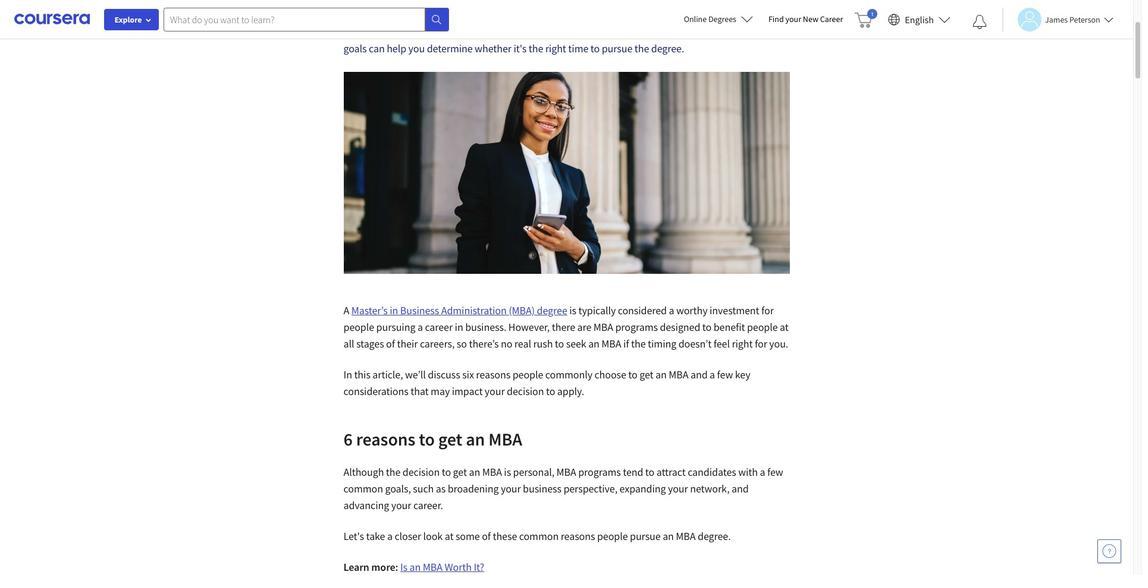 Task type: locate. For each thing, give the bounding box(es) containing it.
0 vertical spatial time
[[392, 24, 412, 37]]

6
[[344, 428, 353, 451]]

1 horizontal spatial common
[[519, 530, 559, 544]]

1 horizontal spatial decision
[[507, 385, 544, 399]]

0 vertical spatial get
[[640, 368, 654, 382]]

0 vertical spatial career
[[750, 24, 778, 37]]

administration
[[441, 304, 507, 318]]

2 vertical spatial get
[[453, 466, 467, 480]]

well
[[486, 24, 504, 37]]

pursue
[[602, 42, 633, 55], [630, 530, 661, 544]]

such
[[413, 483, 434, 496]]

to up doesn't
[[703, 321, 712, 334]]

0 horizontal spatial with
[[646, 24, 666, 37]]

degree.
[[651, 42, 684, 55], [698, 530, 731, 544]]

right inside taking the time to consider how well the typical mba outcomes align with your personal and career goals can help you determine whether it's the right time to pursue the degree.
[[545, 42, 566, 55]]

decision up such
[[403, 466, 440, 480]]

the right the if
[[631, 337, 646, 351]]

although the decision to get an mba is personal, mba programs tend to attract candidates with a few common goals, such as broadening your business perspective, expanding your network, and advancing your career.
[[344, 466, 783, 513]]

whether
[[475, 42, 512, 55]]

and right network,
[[732, 483, 749, 496]]

online
[[684, 14, 707, 24]]

0 vertical spatial right
[[545, 42, 566, 55]]

online degrees button
[[675, 6, 763, 32]]

perspective,
[[564, 483, 618, 496]]

at right look on the bottom of the page
[[445, 530, 454, 544]]

mba right "typical"
[[555, 24, 575, 37]]

1 horizontal spatial right
[[732, 337, 753, 351]]

let's take a closer look at some of these common reasons people pursue an mba degree.
[[344, 530, 731, 544]]

the right it's on the top of the page
[[529, 42, 543, 55]]

1 vertical spatial programs
[[578, 466, 621, 480]]

degree. down online
[[651, 42, 684, 55]]

0 vertical spatial with
[[646, 24, 666, 37]]

1 vertical spatial of
[[482, 530, 491, 544]]

with right candidates
[[739, 466, 758, 480]]

of left their
[[386, 337, 395, 351]]

common right these
[[519, 530, 559, 544]]

1 vertical spatial for
[[755, 337, 767, 351]]

1 vertical spatial at
[[445, 530, 454, 544]]

is up there
[[570, 304, 577, 318]]

mba down doesn't
[[669, 368, 689, 382]]

this
[[354, 368, 371, 382]]

your inside taking the time to consider how well the typical mba outcomes align with your personal and career goals can help you determine whether it's the right time to pursue the degree.
[[668, 24, 688, 37]]

1 vertical spatial degree.
[[698, 530, 731, 544]]

investment
[[710, 304, 760, 318]]

to down outcomes on the right of the page
[[591, 42, 600, 55]]

careers,
[[420, 337, 455, 351]]

pursue inside taking the time to consider how well the typical mba outcomes align with your personal and career goals can help you determine whether it's the right time to pursue the degree.
[[602, 42, 633, 55]]

reasons right 6 on the bottom of page
[[356, 428, 416, 451]]

the up goals,
[[386, 466, 401, 480]]

and inside in this article, we'll discuss six reasons people commonly choose to get an mba and a few key considerations that may impact your decision to apply.
[[691, 368, 708, 382]]

find your new career
[[769, 14, 843, 24]]

worthy
[[677, 304, 708, 318]]

is inside 'although the decision to get an mba is personal, mba programs tend to attract candidates with a few common goals, such as broadening your business perspective, expanding your network, and advancing your career.'
[[504, 466, 511, 480]]

0 vertical spatial at
[[780, 321, 789, 334]]

taking
[[344, 24, 373, 37]]

0 horizontal spatial career
[[425, 321, 453, 334]]

reasons
[[476, 368, 511, 382], [356, 428, 416, 451], [561, 530, 595, 544]]

for left you.
[[755, 337, 767, 351]]

1 horizontal spatial time
[[568, 42, 589, 55]]

0 horizontal spatial right
[[545, 42, 566, 55]]

1 horizontal spatial at
[[780, 321, 789, 334]]

english button
[[884, 0, 956, 39]]

key
[[735, 368, 751, 382]]

decision
[[507, 385, 544, 399], [403, 466, 440, 480]]

1 vertical spatial few
[[768, 466, 783, 480]]

is left personal,
[[504, 466, 511, 480]]

0 vertical spatial of
[[386, 337, 395, 351]]

considerations
[[344, 385, 409, 399]]

programs up perspective,
[[578, 466, 621, 480]]

business
[[523, 483, 562, 496]]

career.
[[413, 499, 443, 513]]

broadening
[[448, 483, 499, 496]]

1 vertical spatial and
[[691, 368, 708, 382]]

degree. down network,
[[698, 530, 731, 544]]

1 vertical spatial with
[[739, 466, 758, 480]]

2 vertical spatial and
[[732, 483, 749, 496]]

0 vertical spatial common
[[344, 483, 383, 496]]

your right find
[[786, 14, 802, 24]]

get
[[640, 368, 654, 382], [438, 428, 463, 451], [453, 466, 467, 480]]

1 horizontal spatial reasons
[[476, 368, 511, 382]]

mba down typically
[[594, 321, 613, 334]]

1 vertical spatial career
[[425, 321, 453, 334]]

to right choose
[[629, 368, 638, 382]]

in down master's in business administration (mba) degree link
[[455, 321, 463, 334]]

1 vertical spatial reasons
[[356, 428, 416, 451]]

the
[[375, 24, 389, 37], [507, 24, 521, 37], [529, 42, 543, 55], [635, 42, 649, 55], [631, 337, 646, 351], [386, 466, 401, 480]]

and down doesn't
[[691, 368, 708, 382]]

mba
[[555, 24, 575, 37], [594, 321, 613, 334], [602, 337, 622, 351], [669, 368, 689, 382], [489, 428, 522, 451], [482, 466, 502, 480], [557, 466, 576, 480], [676, 530, 696, 544], [423, 561, 443, 575]]

1 vertical spatial decision
[[403, 466, 440, 480]]

0 horizontal spatial of
[[386, 337, 395, 351]]

1 horizontal spatial of
[[482, 530, 491, 544]]

your down attract
[[668, 483, 688, 496]]

let's
[[344, 530, 364, 544]]

your left personal at the top right of page
[[668, 24, 688, 37]]

master's in business administration (mba) degree link
[[351, 304, 567, 318]]

few inside in this article, we'll discuss six reasons people commonly choose to get an mba and a few key considerations that may impact your decision to apply.
[[717, 368, 733, 382]]

people down perspective,
[[597, 530, 628, 544]]

right
[[545, 42, 566, 55], [732, 337, 753, 351]]

an down 'timing'
[[656, 368, 667, 382]]

time down outcomes on the right of the page
[[568, 42, 589, 55]]

pursue down align
[[602, 42, 633, 55]]

people inside in this article, we'll discuss six reasons people commonly choose to get an mba and a few key considerations that may impact your decision to apply.
[[513, 368, 543, 382]]

and
[[731, 24, 748, 37], [691, 368, 708, 382], [732, 483, 749, 496]]

people down real
[[513, 368, 543, 382]]

mba inside in this article, we'll discuss six reasons people commonly choose to get an mba and a few key considerations that may impact your decision to apply.
[[669, 368, 689, 382]]

0 horizontal spatial at
[[445, 530, 454, 544]]

common down although
[[344, 483, 383, 496]]

your
[[786, 14, 802, 24], [668, 24, 688, 37], [485, 385, 505, 399], [501, 483, 521, 496], [668, 483, 688, 496], [391, 499, 411, 513]]

it?
[[474, 561, 484, 575]]

2 vertical spatial reasons
[[561, 530, 595, 544]]

goals,
[[385, 483, 411, 496]]

more:
[[371, 561, 398, 575]]

with right align
[[646, 24, 666, 37]]

the inside 'although the decision to get an mba is personal, mba programs tend to attract candidates with a few common goals, such as broadening your business perspective, expanding your network, and advancing your career.'
[[386, 466, 401, 480]]

we'll
[[405, 368, 426, 382]]

0 vertical spatial degree.
[[651, 42, 684, 55]]

career up the careers,
[[425, 321, 453, 334]]

0 horizontal spatial few
[[717, 368, 733, 382]]

in up pursuing
[[390, 304, 398, 318]]

0 horizontal spatial reasons
[[356, 428, 416, 451]]

you
[[409, 42, 425, 55]]

in
[[390, 304, 398, 318], [455, 321, 463, 334]]

a right candidates
[[760, 466, 765, 480]]

1 vertical spatial in
[[455, 321, 463, 334]]

0 horizontal spatial in
[[390, 304, 398, 318]]

degree
[[537, 304, 567, 318]]

What do you want to learn? text field
[[164, 7, 425, 31]]

right inside is typically considered a worthy investment for people pursuing a career in business. however, there are mba programs designed to benefit people at all stages of their careers, so there's no real rush to seek an mba if the timing doesn't feel right for you.
[[732, 337, 753, 351]]

career
[[750, 24, 778, 37], [425, 321, 453, 334]]

an up broadening on the bottom of the page
[[469, 466, 480, 480]]

0 vertical spatial few
[[717, 368, 733, 382]]

1 horizontal spatial degree.
[[698, 530, 731, 544]]

pursue down expanding
[[630, 530, 661, 544]]

a up designed
[[669, 304, 674, 318]]

mba down network,
[[676, 530, 696, 544]]

get up broadening on the bottom of the page
[[453, 466, 467, 480]]

get down 'timing'
[[640, 368, 654, 382]]

an down expanding
[[663, 530, 674, 544]]

your right impact
[[485, 385, 505, 399]]

to left apply.
[[546, 385, 555, 399]]

for right investment at the bottom right of page
[[762, 304, 774, 318]]

an down impact
[[466, 428, 485, 451]]

help
[[387, 42, 406, 55]]

business.
[[465, 321, 507, 334]]

0 vertical spatial decision
[[507, 385, 544, 399]]

mba up perspective,
[[557, 466, 576, 480]]

right down "typical"
[[545, 42, 566, 55]]

a
[[669, 304, 674, 318], [418, 321, 423, 334], [710, 368, 715, 382], [760, 466, 765, 480], [387, 530, 393, 544]]

at inside is typically considered a worthy investment for people pursuing a career in business. however, there are mba programs designed to benefit people at all stages of their careers, so there's no real rush to seek an mba if the timing doesn't feel right for you.
[[780, 321, 789, 334]]

determine
[[427, 42, 473, 55]]

is typically considered a worthy investment for people pursuing a career in business. however, there are mba programs designed to benefit people at all stages of their careers, so there's no real rush to seek an mba if the timing doesn't feel right for you.
[[344, 304, 789, 351]]

choose
[[595, 368, 626, 382]]

master's
[[351, 304, 388, 318]]

1 horizontal spatial in
[[455, 321, 463, 334]]

time
[[392, 24, 412, 37], [568, 42, 589, 55]]

programs down considered
[[616, 321, 658, 334]]

a inside in this article, we'll discuss six reasons people commonly choose to get an mba and a few key considerations that may impact your decision to apply.
[[710, 368, 715, 382]]

0 horizontal spatial is
[[504, 466, 511, 480]]

1 horizontal spatial few
[[768, 466, 783, 480]]

at
[[780, 321, 789, 334], [445, 530, 454, 544]]

0 vertical spatial reasons
[[476, 368, 511, 382]]

programs
[[616, 321, 658, 334], [578, 466, 621, 480]]

at up you.
[[780, 321, 789, 334]]

you.
[[770, 337, 789, 351]]

0 horizontal spatial common
[[344, 483, 383, 496]]

1 vertical spatial right
[[732, 337, 753, 351]]

None search field
[[164, 7, 449, 31]]

the down align
[[635, 42, 649, 55]]

time up "help"
[[392, 24, 412, 37]]

impact
[[452, 385, 483, 399]]

get down "may" at bottom left
[[438, 428, 463, 451]]

shopping cart: 1 item image
[[855, 9, 878, 28]]

and right personal at the top right of page
[[731, 24, 748, 37]]

consider
[[425, 24, 463, 37]]

reasons right "six"
[[476, 368, 511, 382]]

1 horizontal spatial with
[[739, 466, 758, 480]]

1 horizontal spatial is
[[570, 304, 577, 318]]

1 horizontal spatial career
[[750, 24, 778, 37]]

an inside is typically considered a worthy investment for people pursuing a career in business. however, there are mba programs designed to benefit people at all stages of their careers, so there's no real rush to seek an mba if the timing doesn't feel right for you.
[[589, 337, 600, 351]]

expanding
[[620, 483, 666, 496]]

to
[[414, 24, 423, 37], [591, 42, 600, 55], [703, 321, 712, 334], [555, 337, 564, 351], [629, 368, 638, 382], [546, 385, 555, 399], [419, 428, 435, 451], [442, 466, 451, 480], [646, 466, 655, 480]]

0 horizontal spatial degree.
[[651, 42, 684, 55]]

an right is
[[410, 561, 421, 575]]

a left key on the right of the page
[[710, 368, 715, 382]]

career right degrees
[[750, 24, 778, 37]]

right right feel
[[732, 337, 753, 351]]

of right some
[[482, 530, 491, 544]]

0 vertical spatial programs
[[616, 321, 658, 334]]

that
[[411, 385, 429, 399]]

pursuing
[[376, 321, 416, 334]]

common
[[344, 483, 383, 496], [519, 530, 559, 544]]

the up can
[[375, 24, 389, 37]]

your down goals,
[[391, 499, 411, 513]]

an inside 'although the decision to get an mba is personal, mba programs tend to attract candidates with a few common goals, such as broadening your business perspective, expanding your network, and advancing your career.'
[[469, 466, 480, 480]]

0 horizontal spatial time
[[392, 24, 412, 37]]

an right the 'seek'
[[589, 337, 600, 351]]

decision left apply.
[[507, 385, 544, 399]]

1 vertical spatial is
[[504, 466, 511, 480]]

the right well
[[507, 24, 521, 37]]

is inside is typically considered a worthy investment for people pursuing a career in business. however, there are mba programs designed to benefit people at all stages of their careers, so there's no real rush to seek an mba if the timing doesn't feel right for you.
[[570, 304, 577, 318]]

tend
[[623, 466, 643, 480]]

few
[[717, 368, 733, 382], [768, 466, 783, 480]]

0 vertical spatial and
[[731, 24, 748, 37]]

0 vertical spatial is
[[570, 304, 577, 318]]

0 vertical spatial pursue
[[602, 42, 633, 55]]

1 vertical spatial common
[[519, 530, 559, 544]]

0 horizontal spatial decision
[[403, 466, 440, 480]]

degrees
[[709, 14, 737, 24]]

your inside in this article, we'll discuss six reasons people commonly choose to get an mba and a few key considerations that may impact your decision to apply.
[[485, 385, 505, 399]]

reasons down perspective,
[[561, 530, 595, 544]]

a down business
[[418, 321, 423, 334]]

1 vertical spatial pursue
[[630, 530, 661, 544]]



Task type: describe. For each thing, give the bounding box(es) containing it.
in this article, we'll discuss six reasons people commonly choose to get an mba and a few key considerations that may impact your decision to apply.
[[344, 368, 751, 399]]

coursera image
[[14, 10, 90, 29]]

to right rush
[[555, 337, 564, 351]]

show notifications image
[[973, 15, 987, 29]]

to up as
[[442, 466, 451, 480]]

there's
[[469, 337, 499, 351]]

and inside taking the time to consider how well the typical mba outcomes align with your personal and career goals can help you determine whether it's the right time to pursue the degree.
[[731, 24, 748, 37]]

real
[[515, 337, 531, 351]]

the inside is typically considered a worthy investment for people pursuing a career in business. however, there are mba programs designed to benefit people at all stages of their careers, so there's no real rush to seek an mba if the timing doesn't feel right for you.
[[631, 337, 646, 351]]

explore button
[[104, 9, 159, 30]]

typical
[[523, 24, 553, 37]]

how
[[465, 24, 484, 37]]

goals
[[344, 42, 367, 55]]

to up the you
[[414, 24, 423, 37]]

as
[[436, 483, 446, 496]]

outcomes
[[577, 24, 621, 37]]

your down personal,
[[501, 483, 521, 496]]

are
[[577, 321, 592, 334]]

business
[[400, 304, 439, 318]]

is an mba worth it? link
[[400, 561, 484, 575]]

all
[[344, 337, 354, 351]]

commonly
[[545, 368, 593, 382]]

mba left worth
[[423, 561, 443, 575]]

get inside 'although the decision to get an mba is personal, mba programs tend to attract candidates with a few common goals, such as broadening your business perspective, expanding your network, and advancing your career.'
[[453, 466, 467, 480]]

learn more: is an mba worth it?
[[344, 561, 484, 575]]

take
[[366, 530, 385, 544]]

learn
[[344, 561, 369, 575]]

find
[[769, 14, 784, 24]]

2 horizontal spatial reasons
[[561, 530, 595, 544]]

it's
[[514, 42, 527, 55]]

a inside 'although the decision to get an mba is personal, mba programs tend to attract candidates with a few common goals, such as broadening your business perspective, expanding your network, and advancing your career.'
[[760, 466, 765, 480]]

career inside is typically considered a worthy investment for people pursuing a career in business. however, there are mba programs designed to benefit people at all stages of their careers, so there's no real rush to seek an mba if the timing doesn't feel right for you.
[[425, 321, 453, 334]]

stages
[[356, 337, 384, 351]]

help center image
[[1103, 545, 1117, 559]]

may
[[431, 385, 450, 399]]

there
[[552, 321, 575, 334]]

some
[[456, 530, 480, 544]]

0 vertical spatial for
[[762, 304, 774, 318]]

no
[[501, 337, 513, 351]]

get inside in this article, we'll discuss six reasons people commonly choose to get an mba and a few key considerations that may impact your decision to apply.
[[640, 368, 654, 382]]

career
[[820, 14, 843, 24]]

explore
[[115, 14, 142, 25]]

closer
[[395, 530, 421, 544]]

apply.
[[557, 385, 584, 399]]

of inside is typically considered a worthy investment for people pursuing a career in business. however, there are mba programs designed to benefit people at all stages of their careers, so there's no real rush to seek an mba if the timing doesn't feel right for you.
[[386, 337, 395, 351]]

with inside 'although the decision to get an mba is personal, mba programs tend to attract candidates with a few common goals, such as broadening your business perspective, expanding your network, and advancing your career.'
[[739, 466, 758, 480]]

peterson
[[1070, 14, 1101, 25]]

these
[[493, 530, 517, 544]]

attract
[[657, 466, 686, 480]]

people up all
[[344, 321, 374, 334]]

network,
[[690, 483, 730, 496]]

discuss
[[428, 368, 460, 382]]

mba left the if
[[602, 337, 622, 351]]

6 reasons to get an mba
[[344, 428, 522, 451]]

timing
[[648, 337, 677, 351]]

degree. inside taking the time to consider how well the typical mba outcomes align with your personal and career goals can help you determine whether it's the right time to pursue the degree.
[[651, 42, 684, 55]]

and inside 'although the decision to get an mba is personal, mba programs tend to attract candidates with a few common goals, such as broadening your business perspective, expanding your network, and advancing your career.'
[[732, 483, 749, 496]]

rush
[[533, 337, 553, 351]]

feel
[[714, 337, 730, 351]]

few inside 'although the decision to get an mba is personal, mba programs tend to attract candidates with a few common goals, such as broadening your business perspective, expanding your network, and advancing your career.'
[[768, 466, 783, 480]]

benefit
[[714, 321, 745, 334]]

typically
[[579, 304, 616, 318]]

english
[[905, 13, 934, 25]]

0 vertical spatial in
[[390, 304, 398, 318]]

candidates
[[688, 466, 736, 480]]

programs inside 'although the decision to get an mba is personal, mba programs tend to attract candidates with a few common goals, such as broadening your business perspective, expanding your network, and advancing your career.'
[[578, 466, 621, 480]]

considered
[[618, 304, 667, 318]]

so
[[457, 337, 467, 351]]

career inside taking the time to consider how well the typical mba outcomes align with your personal and career goals can help you determine whether it's the right time to pursue the degree.
[[750, 24, 778, 37]]

james
[[1045, 14, 1068, 25]]

common inside 'although the decision to get an mba is personal, mba programs tend to attract candidates with a few common goals, such as broadening your business perspective, expanding your network, and advancing your career.'
[[344, 483, 383, 496]]

an inside in this article, we'll discuss six reasons people commonly choose to get an mba and a few key considerations that may impact your decision to apply.
[[656, 368, 667, 382]]

align
[[623, 24, 644, 37]]

mba inside taking the time to consider how well the typical mba outcomes align with your personal and career goals can help you determine whether it's the right time to pursue the degree.
[[555, 24, 575, 37]]

mba up personal,
[[489, 428, 522, 451]]

with inside taking the time to consider how well the typical mba outcomes align with your personal and career goals can help you determine whether it's the right time to pursue the degree.
[[646, 24, 666, 37]]

personal
[[690, 24, 729, 37]]

online degrees
[[684, 14, 737, 24]]

however,
[[509, 321, 550, 334]]

in
[[344, 368, 352, 382]]

people up you.
[[747, 321, 778, 334]]

james peterson button
[[1003, 7, 1114, 31]]

six
[[462, 368, 474, 382]]

worth
[[445, 561, 472, 575]]

their
[[397, 337, 418, 351]]

decision inside 'although the decision to get an mba is personal, mba programs tend to attract candidates with a few common goals, such as broadening your business perspective, expanding your network, and advancing your career.'
[[403, 466, 440, 480]]

1 vertical spatial time
[[568, 42, 589, 55]]

a
[[344, 304, 349, 318]]

in inside is typically considered a worthy investment for people pursuing a career in business. however, there are mba programs designed to benefit people at all stages of their careers, so there's no real rush to seek an mba if the timing doesn't feel right for you.
[[455, 321, 463, 334]]

decision inside in this article, we'll discuss six reasons people commonly choose to get an mba and a few key considerations that may impact your decision to apply.
[[507, 385, 544, 399]]

taking the time to consider how well the typical mba outcomes align with your personal and career goals can help you determine whether it's the right time to pursue the degree.
[[344, 24, 778, 55]]

[featured image] an mba student stands outside a columned building holding her mobile phone and looking at the camera. image
[[344, 72, 790, 274]]

seek
[[566, 337, 586, 351]]

mba up broadening on the bottom of the page
[[482, 466, 502, 480]]

programs inside is typically considered a worthy investment for people pursuing a career in business. however, there are mba programs designed to benefit people at all stages of their careers, so there's no real rush to seek an mba if the timing doesn't feel right for you.
[[616, 321, 658, 334]]

james peterson
[[1045, 14, 1101, 25]]

designed
[[660, 321, 701, 334]]

personal,
[[513, 466, 555, 480]]

a master's in business administration (mba) degree
[[344, 304, 567, 318]]

a right take
[[387, 530, 393, 544]]

to down that
[[419, 428, 435, 451]]

1 vertical spatial get
[[438, 428, 463, 451]]

find your new career link
[[763, 12, 849, 27]]

although
[[344, 466, 384, 480]]

article,
[[373, 368, 403, 382]]

reasons inside in this article, we'll discuss six reasons people commonly choose to get an mba and a few key considerations that may impact your decision to apply.
[[476, 368, 511, 382]]

look
[[423, 530, 443, 544]]

to right tend
[[646, 466, 655, 480]]

advancing
[[344, 499, 389, 513]]

(mba)
[[509, 304, 535, 318]]

if
[[624, 337, 629, 351]]

can
[[369, 42, 385, 55]]



Task type: vqa. For each thing, say whether or not it's contained in the screenshot.
COMPUTER'S
no



